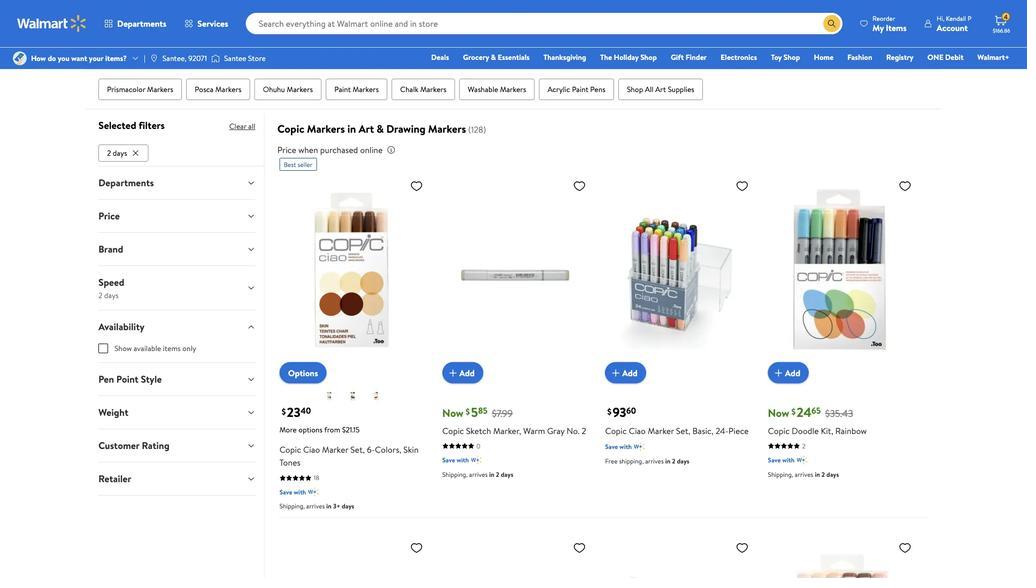 Task type: describe. For each thing, give the bounding box(es) containing it.
0 horizontal spatial art
[[359, 121, 374, 136]]

days down copic ciao marker set, basic, 24-piece
[[677, 456, 690, 466]]

home
[[814, 52, 834, 62]]

art inside "link"
[[656, 84, 666, 95]]

price for price when purchased online
[[277, 144, 297, 156]]

prismacolor
[[107, 84, 145, 95]]

save for walmart plus icon
[[443, 456, 455, 465]]

prismacolor markers
[[107, 84, 173, 95]]

add to favorites list, copic sketch marker, warm gray no. 2 image
[[573, 179, 586, 193]]

clear for the right the clear all button
[[347, 47, 364, 58]]

save with for walmart plus image to the middle
[[768, 456, 795, 465]]

0 horizontal spatial clear all button
[[229, 118, 256, 135]]

walmart+
[[978, 52, 1010, 62]]

add to cart image for 93
[[610, 367, 623, 379]]

selected
[[98, 118, 136, 132]]

in-
[[119, 47, 128, 58]]

show
[[115, 343, 132, 353]]

days right 3+
[[342, 502, 355, 511]]

santee store
[[224, 53, 266, 63]]

shipping, arrives in 3+ days
[[280, 502, 355, 511]]

days inside button
[[113, 148, 127, 158]]

ciao for copic ciao marker set, 6-colors, skin tones
[[303, 444, 320, 456]]

store
[[248, 53, 266, 63]]

0 horizontal spatial |
[[144, 53, 146, 63]]

markers for washable
[[500, 84, 527, 95]]

pens
[[591, 84, 606, 95]]

copic markers in art & drawing markers (128)
[[277, 121, 486, 136]]

copic for basic,
[[606, 425, 627, 437]]

copic for 6-
[[280, 444, 301, 456]]

walmart+ link
[[973, 51, 1015, 63]]

shipping, arrives in 2 days for 24
[[768, 470, 840, 479]]

point
[[116, 372, 139, 386]]

price tab
[[90, 200, 264, 232]]

shipping,
[[620, 456, 644, 466]]

$166.86
[[993, 27, 1011, 34]]

add to favorites list, copic ciao marker set, basic, 24-piece image
[[736, 179, 749, 193]]

one debit link
[[923, 51, 969, 63]]

copic sketch marker, prussian blue image
[[280, 537, 428, 578]]

ohuhu
[[263, 84, 285, 95]]

walmart plus image
[[471, 455, 482, 466]]

paint inside paint markers link
[[335, 84, 351, 95]]

$ inside $ 93 60
[[608, 405, 612, 417]]

available
[[134, 343, 161, 353]]

markers for posca
[[215, 84, 242, 95]]

applied filters section element
[[98, 118, 165, 132]]

kendall
[[947, 14, 967, 23]]

departments tab
[[90, 166, 264, 199]]

 image for santee, 92071
[[150, 54, 158, 63]]

thanksgiving link
[[539, 51, 591, 63]]

92071
[[188, 53, 207, 63]]

shipping, for 24
[[768, 470, 794, 479]]

Show available items only checkbox
[[98, 344, 108, 353]]

copic ciao marker set, basic, 24-piece
[[606, 425, 749, 437]]

0 horizontal spatial walmart plus image
[[308, 487, 319, 497]]

reorder my items
[[873, 14, 907, 33]]

24-
[[716, 425, 729, 437]]

warm
[[524, 425, 545, 437]]

arrives left 3+
[[307, 502, 325, 511]]

copic ciao marker set, basic, 24-piece image
[[606, 175, 753, 375]]

tones
[[280, 457, 301, 468]]

do
[[48, 53, 56, 63]]

one debit
[[928, 52, 964, 62]]

add to favorites list, copic sketch marker set, 6-colors, portrait image
[[899, 541, 912, 555]]

add button for $35.43
[[768, 362, 809, 384]]

speed 2 days
[[98, 276, 124, 300]]

services button
[[176, 11, 237, 36]]

sketch
[[466, 425, 491, 437]]

all for the right the clear all button
[[366, 47, 373, 58]]

0 vertical spatial walmart plus image
[[634, 441, 645, 452]]

sort
[[816, 47, 832, 58]]

gift finder link
[[666, 51, 712, 63]]

selected filters
[[98, 118, 165, 132]]

markers for paint
[[353, 84, 379, 95]]

you
[[58, 53, 70, 63]]

santee
[[224, 53, 246, 63]]

add to favorites list, copic sketch marker, prussian blue image
[[410, 541, 423, 555]]

2 days
[[107, 148, 127, 158]]

ohuhu markers link
[[255, 79, 322, 100]]

1 vertical spatial walmart plus image
[[797, 455, 808, 466]]

filters
[[139, 118, 165, 132]]

weight button
[[90, 396, 264, 429]]

gray
[[547, 425, 565, 437]]

debit
[[946, 52, 964, 62]]

add to cart image for $7.99
[[447, 367, 460, 379]]

services
[[198, 18, 228, 29]]

3+
[[333, 502, 341, 511]]

seller
[[298, 160, 313, 169]]

items
[[886, 22, 907, 33]]

price for price
[[98, 209, 120, 223]]

show available items only
[[115, 343, 196, 353]]

primary image
[[347, 390, 359, 402]]

account
[[937, 22, 968, 33]]

save for topmost walmart plus image
[[606, 442, 618, 451]]

copic inside now $ 24 65 $35.43 copic doodle kit, rainbow
[[768, 425, 790, 437]]

pen point style
[[98, 372, 162, 386]]

$ 93 60
[[608, 403, 637, 421]]

brand tab
[[90, 233, 264, 265]]

$ inside now $ 24 65 $35.43 copic doodle kit, rainbow
[[792, 405, 796, 417]]

paint inside acrylic paint pens link
[[572, 84, 589, 95]]

$ inside now $ 5 85 $7.99 copic sketch marker, warm gray no. 2
[[466, 405, 470, 417]]

now for 24
[[768, 406, 790, 421]]

pen
[[98, 372, 114, 386]]

18
[[314, 473, 320, 482]]

2 down copic ciao marker set, basic, 24-piece
[[672, 456, 676, 466]]

how
[[31, 53, 46, 63]]

add for 93
[[623, 367, 638, 379]]

rainbow
[[836, 425, 867, 437]]

Walmart Site-Wide search field
[[246, 13, 843, 34]]

grocery & essentials link
[[459, 51, 535, 63]]

clear all inside the sort and filter section element
[[347, 47, 373, 58]]

add to favorites list, copic ciao marker set, 36-piece, set c image
[[736, 541, 749, 555]]

gift
[[671, 52, 684, 62]]

23
[[287, 403, 301, 421]]

colors,
[[375, 444, 402, 456]]

5
[[471, 403, 478, 421]]

1 vertical spatial clear all
[[229, 121, 256, 131]]

in-store button
[[98, 44, 156, 61]]

your
[[89, 53, 103, 63]]

skin
[[404, 444, 419, 456]]

markers for copic
[[307, 121, 345, 136]]

with for walmart plus image to the middle
[[783, 456, 795, 465]]

1 vertical spatial &
[[377, 121, 384, 136]]

copic sketch marker set, 6-colors, portrait image
[[768, 537, 916, 578]]

arrives down doodle at the right of page
[[795, 470, 814, 479]]

reorder
[[873, 14, 896, 23]]

copic for &
[[277, 121, 305, 136]]

home link
[[810, 51, 839, 63]]

ciao for copic ciao marker set, basic, 24-piece
[[629, 425, 646, 437]]

options link
[[280, 362, 327, 384]]



Task type: vqa. For each thing, say whether or not it's contained in the screenshot.
93
yes



Task type: locate. For each thing, give the bounding box(es) containing it.
save with for walmart plus icon
[[443, 456, 469, 465]]

shop all art supplies
[[627, 84, 695, 95]]

arrives right shipping,
[[646, 456, 664, 466]]

options
[[288, 367, 318, 379]]

Search search field
[[246, 13, 843, 34]]

clear all button up paint markers at the left top of page
[[343, 44, 377, 61]]

marker for basic,
[[648, 425, 674, 437]]

save with left walmart plus icon
[[443, 456, 469, 465]]

1 horizontal spatial now
[[768, 406, 790, 421]]

all down posca markers link
[[248, 121, 256, 131]]

1 horizontal spatial set,
[[677, 425, 691, 437]]

1 horizontal spatial add button
[[606, 362, 646, 384]]

walmart image
[[17, 15, 87, 32]]

markers right prismacolor
[[147, 84, 173, 95]]

2 days list item
[[98, 142, 151, 162]]

santee,
[[163, 53, 187, 63]]

deals link
[[427, 51, 454, 63]]

now $ 24 65 $35.43 copic doodle kit, rainbow
[[768, 403, 867, 437]]

in down copic ciao marker set, basic, 24-piece
[[666, 456, 671, 466]]

0 vertical spatial art
[[656, 84, 666, 95]]

1 shipping, arrives in 2 days from the left
[[443, 470, 514, 479]]

arrives down walmart plus icon
[[469, 470, 488, 479]]

customer rating tab
[[90, 429, 264, 462]]

$21.15
[[342, 424, 360, 435]]

shop
[[641, 52, 657, 62], [784, 52, 801, 62], [627, 84, 644, 95]]

0 horizontal spatial shipping,
[[280, 502, 305, 511]]

1 vertical spatial ciao
[[303, 444, 320, 456]]

0 horizontal spatial ciao
[[303, 444, 320, 456]]

1 vertical spatial clear
[[229, 121, 247, 131]]

1 horizontal spatial clear all button
[[343, 44, 377, 61]]

1 horizontal spatial add to cart image
[[610, 367, 623, 379]]

shipping, for 5
[[443, 470, 468, 479]]

$ inside $ 23 40
[[282, 405, 286, 417]]

1 vertical spatial price
[[98, 209, 120, 223]]

copic up when
[[277, 121, 305, 136]]

1 add from the left
[[460, 367, 475, 379]]

markers right ohuhu
[[287, 84, 313, 95]]

3 add button from the left
[[768, 362, 809, 384]]

art right all
[[656, 84, 666, 95]]

0 horizontal spatial price
[[98, 209, 120, 223]]

save with for topmost walmart plus image
[[606, 442, 632, 451]]

$ left the 24
[[792, 405, 796, 417]]

1 horizontal spatial add
[[623, 367, 638, 379]]

& up online
[[377, 121, 384, 136]]

93
[[613, 403, 627, 421]]

 image right store
[[150, 54, 158, 63]]

art up online
[[359, 121, 374, 136]]

0 vertical spatial all
[[366, 47, 373, 58]]

shop all art supplies link
[[619, 79, 703, 100]]

40
[[301, 405, 311, 417]]

walmart plus image up shipping,
[[634, 441, 645, 452]]

2 days button
[[98, 144, 149, 162]]

customer rating button
[[90, 429, 264, 462]]

retailer tab
[[90, 462, 264, 495]]

store
[[128, 47, 144, 58]]

more
[[280, 424, 297, 435]]

sort and filter section element
[[86, 35, 942, 70]]

markers right posca
[[215, 84, 242, 95]]

add button up 5
[[443, 362, 484, 384]]

add to favorites list, copic marker empty plastic case; 36-marker case image
[[573, 541, 586, 555]]

price when purchased online
[[277, 144, 383, 156]]

with for walmart plus icon
[[457, 456, 469, 465]]

2 right no.
[[582, 425, 587, 437]]

pen point style tab
[[90, 363, 264, 395]]

|
[[847, 47, 849, 58], [144, 53, 146, 63]]

0 vertical spatial departments
[[117, 18, 167, 29]]

1 horizontal spatial  image
[[150, 54, 158, 63]]

purchased
[[320, 144, 358, 156]]

the holiday shop
[[601, 52, 657, 62]]

add up the 24
[[786, 367, 801, 379]]

add button for 93
[[606, 362, 646, 384]]

clear up paint markers at the left top of page
[[347, 47, 364, 58]]

set, inside copic ciao marker set, 6-colors, skin tones
[[351, 444, 365, 456]]

by
[[834, 47, 843, 58]]

now for 5
[[443, 406, 464, 421]]

0 vertical spatial set,
[[677, 425, 691, 437]]

basic,
[[693, 425, 714, 437]]

all
[[645, 84, 654, 95]]

3 add from the left
[[786, 367, 801, 379]]

marker for 6-
[[322, 444, 349, 456]]

1 horizontal spatial &
[[491, 52, 496, 62]]

1 $ from the left
[[282, 405, 286, 417]]

0 vertical spatial clear all button
[[343, 44, 377, 61]]

1 horizontal spatial marker
[[648, 425, 674, 437]]

days down the kit,
[[827, 470, 840, 479]]

2 horizontal spatial add to cart image
[[773, 367, 786, 379]]

online
[[360, 144, 383, 156]]

set, left 6-
[[351, 444, 365, 456]]

2 paint from the left
[[572, 84, 589, 95]]

toy shop link
[[767, 51, 805, 63]]

copic sketch marker, warm gray no. 2 image
[[443, 175, 591, 375]]

0 horizontal spatial paint
[[335, 84, 351, 95]]

hi,
[[937, 14, 945, 23]]

1 vertical spatial set,
[[351, 444, 365, 456]]

fashion link
[[843, 51, 878, 63]]

copic down 93
[[606, 425, 627, 437]]

shop right holiday
[[641, 52, 657, 62]]

shipping, arrives in 2 days down doodle at the right of page
[[768, 470, 840, 479]]

supplies
[[668, 84, 695, 95]]

| right by
[[847, 47, 849, 58]]

save with up shipping, arrives in 3+ days
[[280, 487, 306, 497]]

copic ciao marker set, 6-colors, skin tones image
[[280, 175, 428, 375]]

toy
[[771, 52, 782, 62]]

skin image
[[370, 390, 383, 402]]

options
[[299, 424, 323, 435]]

1 vertical spatial departments
[[98, 176, 154, 189]]

0 horizontal spatial clear all
[[229, 121, 256, 131]]

0 vertical spatial price
[[277, 144, 297, 156]]

departments up store
[[117, 18, 167, 29]]

1 paint from the left
[[335, 84, 351, 95]]

2 add to cart image from the left
[[610, 367, 623, 379]]

with left walmart plus icon
[[457, 456, 469, 465]]

brights image
[[323, 390, 336, 402]]

copic doodle kit, rainbow image
[[768, 175, 916, 375]]

save for walmart plus image to the middle
[[768, 456, 781, 465]]

with down doodle at the right of page
[[783, 456, 795, 465]]

markers for prismacolor
[[147, 84, 173, 95]]

search icon image
[[828, 19, 837, 28]]

with for topmost walmart plus image
[[620, 442, 632, 451]]

posca markers
[[195, 84, 242, 95]]

ciao down the 60 in the bottom right of the page
[[629, 425, 646, 437]]

add up the 60 in the bottom right of the page
[[623, 367, 638, 379]]

2 inside speed 2 days
[[98, 290, 103, 300]]

ad disclaimer and feedback for skylinedisplayad image
[[921, 13, 929, 21]]

1 horizontal spatial walmart plus image
[[634, 441, 645, 452]]

2 $ from the left
[[466, 405, 470, 417]]

$35.43
[[826, 407, 854, 420]]

2 shipping, arrives in 2 days from the left
[[768, 470, 840, 479]]

1 add to cart image from the left
[[447, 367, 460, 379]]

markers for chalk
[[421, 84, 447, 95]]

3 add to cart image from the left
[[773, 367, 786, 379]]

in up 'purchased'
[[348, 121, 356, 136]]

1 vertical spatial clear all button
[[229, 118, 256, 135]]

in-store
[[119, 47, 144, 58]]

marker inside copic ciao marker set, 6-colors, skin tones
[[322, 444, 349, 456]]

walmart plus image down doodle at the right of page
[[797, 455, 808, 466]]

add up 5
[[460, 367, 475, 379]]

0 horizontal spatial now
[[443, 406, 464, 421]]

save with down doodle at the right of page
[[768, 456, 795, 465]]

| inside the sort and filter section element
[[847, 47, 849, 58]]

0 horizontal spatial add
[[460, 367, 475, 379]]

1 vertical spatial art
[[359, 121, 374, 136]]

$
[[282, 405, 286, 417], [466, 405, 470, 417], [608, 405, 612, 417], [792, 405, 796, 417]]

save with for the leftmost walmart plus image
[[280, 487, 306, 497]]

all
[[366, 47, 373, 58], [248, 121, 256, 131]]

shipping, down tones
[[280, 502, 305, 511]]

ciao down options
[[303, 444, 320, 456]]

clear down posca markers link
[[229, 121, 247, 131]]

copic left doodle at the right of page
[[768, 425, 790, 437]]

days inside speed 2 days
[[104, 290, 119, 300]]

weight tab
[[90, 396, 264, 429]]

now
[[443, 406, 464, 421], [768, 406, 790, 421]]

2 inside button
[[107, 148, 111, 158]]

1 horizontal spatial shipping,
[[443, 470, 468, 479]]

2 down the kit,
[[822, 470, 826, 479]]

1 horizontal spatial shipping, arrives in 2 days
[[768, 470, 840, 479]]

now inside now $ 5 85 $7.99 copic sketch marker, warm gray no. 2
[[443, 406, 464, 421]]

add button up the 60 in the bottom right of the page
[[606, 362, 646, 384]]

price up the best
[[277, 144, 297, 156]]

 image left how at left
[[13, 51, 27, 65]]

1 horizontal spatial clear all
[[347, 47, 373, 58]]

washable markers
[[468, 84, 527, 95]]

kit,
[[821, 425, 834, 437]]

0 horizontal spatial add button
[[443, 362, 484, 384]]

gift finder
[[671, 52, 707, 62]]

shipping, down doodle at the right of page
[[768, 470, 794, 479]]

2 horizontal spatial walmart plus image
[[797, 455, 808, 466]]

save for the leftmost walmart plus image
[[280, 487, 292, 497]]

days down selected
[[113, 148, 127, 158]]

0 horizontal spatial  image
[[13, 51, 27, 65]]

now left the 24
[[768, 406, 790, 421]]

0 horizontal spatial all
[[248, 121, 256, 131]]

from
[[324, 424, 340, 435]]

1 add button from the left
[[443, 362, 484, 384]]

1 horizontal spatial ciao
[[629, 425, 646, 437]]

markers left (128)
[[428, 121, 466, 136]]

set, left the 'basic,'
[[677, 425, 691, 437]]

clear all button down posca markers link
[[229, 118, 256, 135]]

add to cart image
[[447, 367, 460, 379], [610, 367, 623, 379], [773, 367, 786, 379]]

clear all up paint markers at the left top of page
[[347, 47, 373, 58]]

 image
[[211, 53, 220, 64]]

0 horizontal spatial shipping, arrives in 2 days
[[443, 470, 514, 479]]

legal information image
[[387, 146, 396, 154]]

copic inside copic ciao marker set, 6-colors, skin tones
[[280, 444, 301, 456]]

shop left all
[[627, 84, 644, 95]]

marker down from
[[322, 444, 349, 456]]

in left 3+
[[327, 502, 332, 511]]

days down marker,
[[501, 470, 514, 479]]

clear all button
[[343, 44, 377, 61], [229, 118, 256, 135]]

walmart plus image down 18
[[308, 487, 319, 497]]

 image for how do you want your items?
[[13, 51, 27, 65]]

my
[[873, 22, 884, 33]]

2 horizontal spatial shipping,
[[768, 470, 794, 479]]

$ left 93
[[608, 405, 612, 417]]

add to favorites list, copic doodle kit, rainbow image
[[899, 179, 912, 193]]

shop inside "link"
[[627, 84, 644, 95]]

1 horizontal spatial paint
[[572, 84, 589, 95]]

markers up price when purchased online
[[307, 121, 345, 136]]

deals
[[431, 52, 449, 62]]

copic left sketch
[[443, 425, 464, 437]]

2 down selected
[[107, 148, 111, 158]]

departments inside dropdown button
[[98, 176, 154, 189]]

all up paint markers at the left top of page
[[366, 47, 373, 58]]

$ 23 40
[[282, 403, 311, 421]]

1 horizontal spatial |
[[847, 47, 849, 58]]

items
[[163, 343, 181, 353]]

0 vertical spatial clear all
[[347, 47, 373, 58]]

essentials
[[498, 52, 530, 62]]

copic ciao marker set, 36-piece, set c image
[[606, 537, 753, 578]]

2 down doodle at the right of page
[[803, 441, 806, 451]]

posca markers link
[[186, 79, 250, 100]]

departments button
[[95, 11, 176, 36]]

markers right washable
[[500, 84, 527, 95]]

1 horizontal spatial all
[[366, 47, 373, 58]]

piece
[[729, 425, 749, 437]]

santee, 92071
[[163, 53, 207, 63]]

drawing
[[387, 121, 426, 136]]

in down sketch
[[490, 470, 495, 479]]

grocery & essentials
[[463, 52, 530, 62]]

1 vertical spatial marker
[[322, 444, 349, 456]]

shipping, down sketch
[[443, 470, 468, 479]]

$7.99
[[492, 407, 513, 420]]

set, for 6-
[[351, 444, 365, 456]]

weight
[[98, 406, 128, 419]]

finder
[[686, 52, 707, 62]]

$ left '23'
[[282, 405, 286, 417]]

sort by |
[[816, 47, 849, 58]]

2 horizontal spatial add button
[[768, 362, 809, 384]]

clear all
[[347, 47, 373, 58], [229, 121, 256, 131]]

add button for $7.99
[[443, 362, 484, 384]]

0 horizontal spatial marker
[[322, 444, 349, 456]]

1 horizontal spatial art
[[656, 84, 666, 95]]

shop right toy
[[784, 52, 801, 62]]

how do you want your items?
[[31, 53, 127, 63]]

 image
[[13, 51, 27, 65], [150, 54, 158, 63]]

electronics link
[[716, 51, 762, 63]]

2 horizontal spatial add
[[786, 367, 801, 379]]

customer rating
[[98, 439, 170, 452]]

60
[[627, 405, 637, 417]]

brand
[[98, 242, 123, 256]]

add
[[460, 367, 475, 379], [623, 367, 638, 379], [786, 367, 801, 379]]

0 vertical spatial ciao
[[629, 425, 646, 437]]

0 horizontal spatial &
[[377, 121, 384, 136]]

2 now from the left
[[768, 406, 790, 421]]

days down speed
[[104, 290, 119, 300]]

clear for the left the clear all button
[[229, 121, 247, 131]]

now inside now $ 24 65 $35.43 copic doodle kit, rainbow
[[768, 406, 790, 421]]

1 vertical spatial all
[[248, 121, 256, 131]]

copic marker empty plastic case; 36-marker case image
[[443, 537, 591, 578]]

save with up free
[[606, 442, 632, 451]]

$ left 5
[[466, 405, 470, 417]]

copic inside now $ 5 85 $7.99 copic sketch marker, warm gray no. 2
[[443, 425, 464, 437]]

style
[[141, 372, 162, 386]]

1 now from the left
[[443, 406, 464, 421]]

set, for basic,
[[677, 425, 691, 437]]

clear all down posca markers link
[[229, 121, 256, 131]]

add to favorites list, copic ciao marker set, 6-colors, skin tones image
[[410, 179, 423, 193]]

markers up copic markers in art & drawing markers (128)
[[353, 84, 379, 95]]

24
[[797, 403, 812, 421]]

0 vertical spatial clear
[[347, 47, 364, 58]]

price up brand
[[98, 209, 120, 223]]

one
[[928, 52, 944, 62]]

shipping, arrives in 2 days for 5
[[443, 470, 514, 479]]

now left 5
[[443, 406, 464, 421]]

markers right chalk
[[421, 84, 447, 95]]

all for the left the clear all button
[[248, 121, 256, 131]]

grocery
[[463, 52, 489, 62]]

acrylic paint pens
[[548, 84, 606, 95]]

add for $7.99
[[460, 367, 475, 379]]

add button up the 24
[[768, 362, 809, 384]]

2 vertical spatial walmart plus image
[[308, 487, 319, 497]]

speed tab
[[90, 266, 264, 310]]

1 horizontal spatial clear
[[347, 47, 364, 58]]

2 inside now $ 5 85 $7.99 copic sketch marker, warm gray no. 2
[[582, 425, 587, 437]]

& right grocery
[[491, 52, 496, 62]]

add to cart image for $35.43
[[773, 367, 786, 379]]

in
[[348, 121, 356, 136], [666, 456, 671, 466], [490, 470, 495, 479], [815, 470, 821, 479], [327, 502, 332, 511]]

the holiday shop link
[[596, 51, 662, 63]]

copic up tones
[[280, 444, 301, 456]]

2 down speed
[[98, 290, 103, 300]]

with up shipping, arrives in 3+ days
[[294, 487, 306, 497]]

walmart plus image
[[634, 441, 645, 452], [797, 455, 808, 466], [308, 487, 319, 497]]

hi, kendall p account
[[937, 14, 972, 33]]

4 $ from the left
[[792, 405, 796, 417]]

copic ciao marker set, 6-colors, skin tones
[[280, 444, 419, 468]]

chalk markers
[[400, 84, 447, 95]]

price inside 'dropdown button'
[[98, 209, 120, 223]]

| right in-
[[144, 53, 146, 63]]

clear inside the sort and filter section element
[[347, 47, 364, 58]]

with for the leftmost walmart plus image
[[294, 487, 306, 497]]

departments inside popup button
[[117, 18, 167, 29]]

copic
[[277, 121, 305, 136], [443, 425, 464, 437], [606, 425, 627, 437], [768, 425, 790, 437], [280, 444, 301, 456]]

65
[[812, 405, 821, 417]]

2 add button from the left
[[606, 362, 646, 384]]

price button
[[90, 200, 264, 232]]

0 horizontal spatial clear
[[229, 121, 247, 131]]

2 add from the left
[[623, 367, 638, 379]]

arrives
[[646, 456, 664, 466], [469, 470, 488, 479], [795, 470, 814, 479], [307, 502, 325, 511]]

rating
[[142, 439, 170, 452]]

prismacolor markers link
[[98, 79, 182, 100]]

markers for ohuhu
[[287, 84, 313, 95]]

add for $35.43
[[786, 367, 801, 379]]

departments down 2 days button
[[98, 176, 154, 189]]

ciao inside copic ciao marker set, 6-colors, skin tones
[[303, 444, 320, 456]]

2 down marker,
[[496, 470, 500, 479]]

0 horizontal spatial set,
[[351, 444, 365, 456]]

0 vertical spatial &
[[491, 52, 496, 62]]

1 horizontal spatial price
[[277, 144, 297, 156]]

now $ 5 85 $7.99 copic sketch marker, warm gray no. 2
[[443, 403, 587, 437]]

in down doodle at the right of page
[[815, 470, 821, 479]]

marker up free shipping, arrives in 2 days
[[648, 425, 674, 437]]

shipping, arrives in 2 days down walmart plus icon
[[443, 470, 514, 479]]

availability tab
[[90, 310, 264, 343]]

brand button
[[90, 233, 264, 265]]

all inside the sort and filter section element
[[366, 47, 373, 58]]

when
[[299, 144, 318, 156]]

0 horizontal spatial add to cart image
[[447, 367, 460, 379]]

3 $ from the left
[[608, 405, 612, 417]]

with up shipping,
[[620, 442, 632, 451]]

0 vertical spatial marker
[[648, 425, 674, 437]]

marker
[[648, 425, 674, 437], [322, 444, 349, 456]]

free shipping, arrives in 2 days
[[606, 456, 690, 466]]

clear
[[347, 47, 364, 58], [229, 121, 247, 131]]



